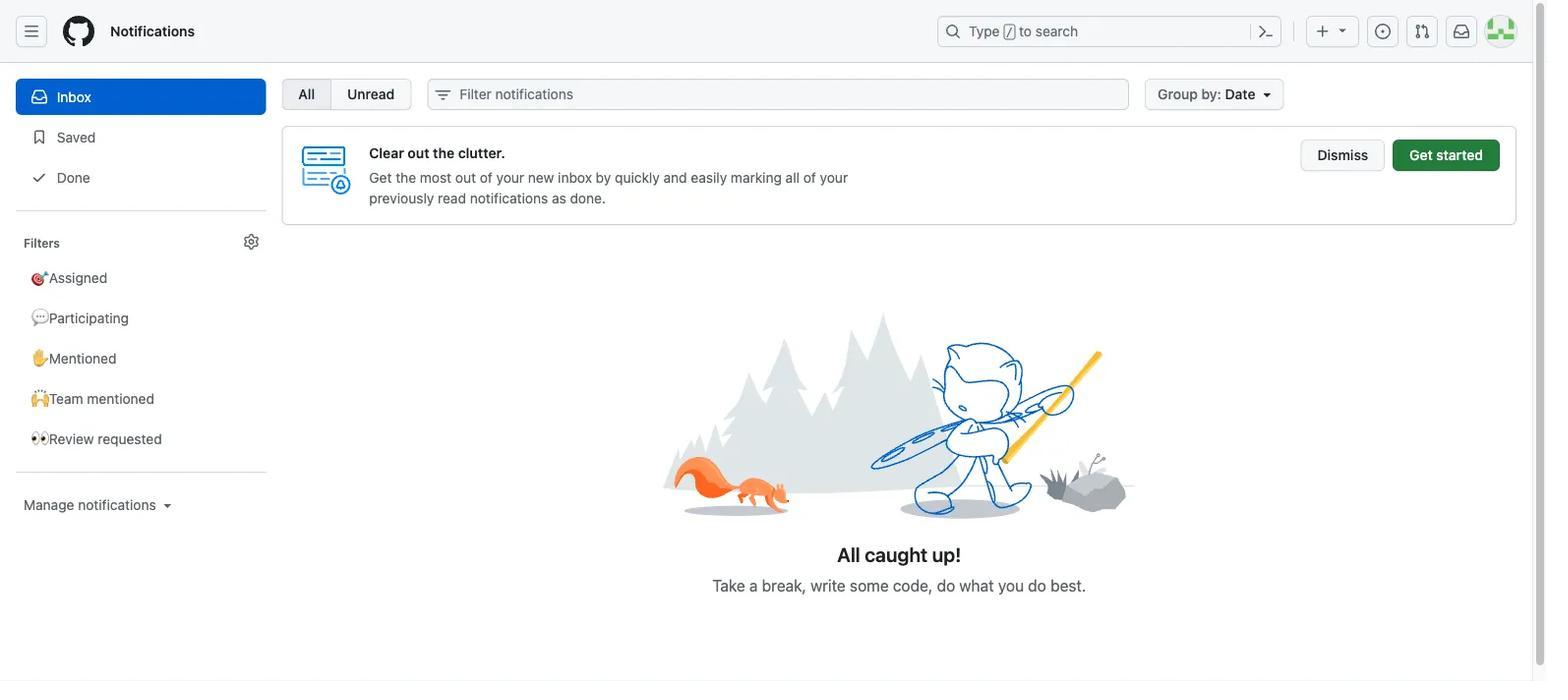 Task type: describe. For each thing, give the bounding box(es) containing it.
write
[[811, 577, 846, 595]]

unread button
[[331, 79, 412, 110]]

marking
[[731, 169, 782, 185]]

get started button
[[1393, 140, 1501, 171]]

done
[[53, 169, 90, 185]]

0 vertical spatial triangle down image
[[1335, 22, 1351, 38]]

plus image
[[1316, 24, 1331, 39]]

bookmark image
[[31, 129, 47, 145]]

clutter.
[[458, 145, 505, 161]]

assigned
[[49, 270, 107, 286]]

triangle down image inside manage notifications popup button
[[160, 498, 176, 514]]

all for all
[[298, 86, 315, 102]]

👀 review requested
[[31, 431, 162, 447]]

🎯
[[31, 270, 45, 286]]

date
[[1226, 86, 1256, 102]]

🎯 assigned
[[31, 270, 107, 286]]

type / to search
[[969, 23, 1079, 39]]

all button
[[282, 79, 331, 110]]

notifications inside popup button
[[78, 497, 156, 514]]

✋ mentioned link
[[16, 340, 266, 377]]

👀 review requested link
[[16, 421, 266, 458]]

code,
[[893, 577, 933, 595]]

review
[[49, 431, 94, 447]]

1 of from the left
[[480, 169, 493, 185]]

code alert image
[[298, 143, 354, 198]]

a
[[750, 577, 758, 595]]

done.
[[570, 190, 606, 206]]

0 horizontal spatial out
[[408, 145, 430, 161]]

🙌 team mentioned
[[31, 391, 154, 407]]

to
[[1020, 23, 1032, 39]]

caught
[[865, 544, 928, 567]]

previously
[[369, 190, 434, 206]]

notifications inside clear out the clutter. get the most out of your new inbox by quickly and easily marking all of your previously read notifications as done.
[[470, 190, 548, 206]]

group by: date
[[1158, 86, 1256, 102]]

0 vertical spatial the
[[433, 145, 455, 161]]

all
[[786, 169, 800, 185]]

best.
[[1051, 577, 1087, 595]]

done link
[[16, 159, 266, 196]]

team
[[49, 391, 83, 407]]

🙌 team mentioned link
[[16, 381, 266, 417]]

2 of from the left
[[804, 169, 817, 185]]

💬
[[31, 310, 45, 326]]

take
[[713, 577, 746, 595]]

command palette image
[[1259, 24, 1274, 39]]

✋ mentioned
[[31, 350, 117, 367]]

triangle down image
[[1260, 87, 1276, 102]]

saved
[[53, 129, 96, 145]]

2 your from the left
[[820, 169, 848, 185]]

unread
[[347, 86, 395, 102]]

inbox
[[57, 89, 91, 105]]

read
[[438, 190, 466, 206]]

what
[[960, 577, 994, 595]]

type
[[969, 23, 1000, 39]]

get inside button
[[1410, 147, 1433, 163]]



Task type: locate. For each thing, give the bounding box(es) containing it.
issue opened image
[[1376, 24, 1391, 39]]

get left the started at right
[[1410, 147, 1433, 163]]

the up most
[[433, 145, 455, 161]]

up!
[[932, 544, 962, 567]]

out up read at left
[[455, 169, 476, 185]]

your right all
[[820, 169, 848, 185]]

all
[[298, 86, 315, 102], [837, 544, 860, 567]]

new
[[528, 169, 554, 185]]

break,
[[762, 577, 807, 595]]

mentioned
[[87, 391, 154, 407]]

0 vertical spatial all
[[298, 86, 315, 102]]

1 horizontal spatial all
[[837, 544, 860, 567]]

triangle down image down 👀 review requested link
[[160, 498, 176, 514]]

👀
[[31, 431, 45, 447]]

search
[[1036, 23, 1079, 39]]

inbox image
[[31, 89, 47, 105]]

started
[[1437, 147, 1484, 163]]

notifications
[[110, 23, 195, 39]]

the up 'previously'
[[396, 169, 416, 185]]

triangle down image right plus icon at the top right
[[1335, 22, 1351, 38]]

get inside clear out the clutter. get the most out of your new inbox by quickly and easily marking all of your previously read notifications as done.
[[369, 169, 392, 185]]

all caught up! take a break, write some code, do what you do best.
[[713, 544, 1087, 595]]

0 horizontal spatial the
[[396, 169, 416, 185]]

out
[[408, 145, 430, 161], [455, 169, 476, 185]]

1 horizontal spatial out
[[455, 169, 476, 185]]

1 horizontal spatial do
[[1028, 577, 1047, 595]]

filter image
[[435, 88, 451, 103]]

by:
[[1202, 86, 1222, 102]]

all inside button
[[298, 86, 315, 102]]

1 horizontal spatial the
[[433, 145, 455, 161]]

of down clutter.
[[480, 169, 493, 185]]

and
[[664, 169, 687, 185]]

homepage image
[[63, 16, 94, 47]]

all up some
[[837, 544, 860, 567]]

notifications image
[[1454, 24, 1470, 39]]

notifications element
[[16, 63, 266, 678]]

do right you
[[1028, 577, 1047, 595]]

most
[[420, 169, 452, 185]]

inbox link
[[16, 79, 266, 115]]

manage notifications
[[24, 497, 156, 514]]

0 horizontal spatial of
[[480, 169, 493, 185]]

do
[[937, 577, 956, 595], [1028, 577, 1047, 595]]

/
[[1006, 26, 1013, 39]]

1 your from the left
[[496, 169, 524, 185]]

inbox zero image
[[663, 304, 1136, 527]]

all for all caught up! take a break, write some code, do what you do best.
[[837, 544, 860, 567]]

1 do from the left
[[937, 577, 956, 595]]

out up most
[[408, 145, 430, 161]]

all left the unread
[[298, 86, 315, 102]]

quickly
[[615, 169, 660, 185]]

get
[[1410, 147, 1433, 163], [369, 169, 392, 185]]

1 vertical spatial all
[[837, 544, 860, 567]]

customize filters image
[[243, 234, 259, 250]]

dismiss
[[1318, 147, 1369, 163]]

filters
[[24, 236, 60, 250]]

2 do from the left
[[1028, 577, 1047, 595]]

manage
[[24, 497, 74, 514]]

1 horizontal spatial of
[[804, 169, 817, 185]]

triangle down image
[[1335, 22, 1351, 38], [160, 498, 176, 514]]

notifications link
[[102, 16, 203, 47]]

notifications down requested
[[78, 497, 156, 514]]

0 vertical spatial notifications
[[470, 190, 548, 206]]

check image
[[31, 170, 47, 185]]

1 vertical spatial notifications
[[78, 497, 156, 514]]

requested
[[98, 431, 162, 447]]

💬 participating
[[31, 310, 129, 326]]

group
[[1158, 86, 1198, 102]]

saved link
[[16, 119, 266, 155]]

Filter notifications text field
[[427, 79, 1130, 110]]

1 horizontal spatial triangle down image
[[1335, 22, 1351, 38]]

1 horizontal spatial get
[[1410, 147, 1433, 163]]

of right all
[[804, 169, 817, 185]]

get started
[[1410, 147, 1484, 163]]

0 horizontal spatial notifications
[[78, 497, 156, 514]]

the
[[433, 145, 455, 161], [396, 169, 416, 185]]

💬 participating link
[[16, 300, 266, 337]]

1 vertical spatial get
[[369, 169, 392, 185]]

0 horizontal spatial all
[[298, 86, 315, 102]]

clear out the clutter. get the most out of your new inbox by quickly and easily marking all of your previously read notifications as done.
[[369, 145, 848, 206]]

None search field
[[427, 79, 1130, 110]]

0 horizontal spatial triangle down image
[[160, 498, 176, 514]]

as
[[552, 190, 566, 206]]

by
[[596, 169, 611, 185]]

easily
[[691, 169, 727, 185]]

✋
[[31, 350, 45, 367]]

0 horizontal spatial get
[[369, 169, 392, 185]]

you
[[998, 577, 1024, 595]]

your left new on the left of page
[[496, 169, 524, 185]]

some
[[850, 577, 889, 595]]

1 horizontal spatial your
[[820, 169, 848, 185]]

0 horizontal spatial your
[[496, 169, 524, 185]]

0 vertical spatial get
[[1410, 147, 1433, 163]]

0 vertical spatial out
[[408, 145, 430, 161]]

all inside all caught up! take a break, write some code, do what you do best.
[[837, 544, 860, 567]]

get down clear
[[369, 169, 392, 185]]

1 horizontal spatial notifications
[[470, 190, 548, 206]]

manage notifications button
[[24, 496, 176, 516]]

1 vertical spatial the
[[396, 169, 416, 185]]

participating
[[49, 310, 129, 326]]

🙌
[[31, 391, 45, 407]]

notifications down new on the left of page
[[470, 190, 548, 206]]

do left what
[[937, 577, 956, 595]]

1 vertical spatial out
[[455, 169, 476, 185]]

of
[[480, 169, 493, 185], [804, 169, 817, 185]]

clear
[[369, 145, 404, 161]]

your
[[496, 169, 524, 185], [820, 169, 848, 185]]

1 vertical spatial triangle down image
[[160, 498, 176, 514]]

dismiss button
[[1301, 140, 1386, 171]]

git pull request image
[[1415, 24, 1431, 39]]

notifications
[[470, 190, 548, 206], [78, 497, 156, 514]]

inbox
[[558, 169, 592, 185]]

mentioned
[[49, 350, 117, 367]]

🎯 assigned link
[[16, 260, 266, 296]]

0 horizontal spatial do
[[937, 577, 956, 595]]



Task type: vqa. For each thing, say whether or not it's contained in the screenshot.
in's THE 2020
no



